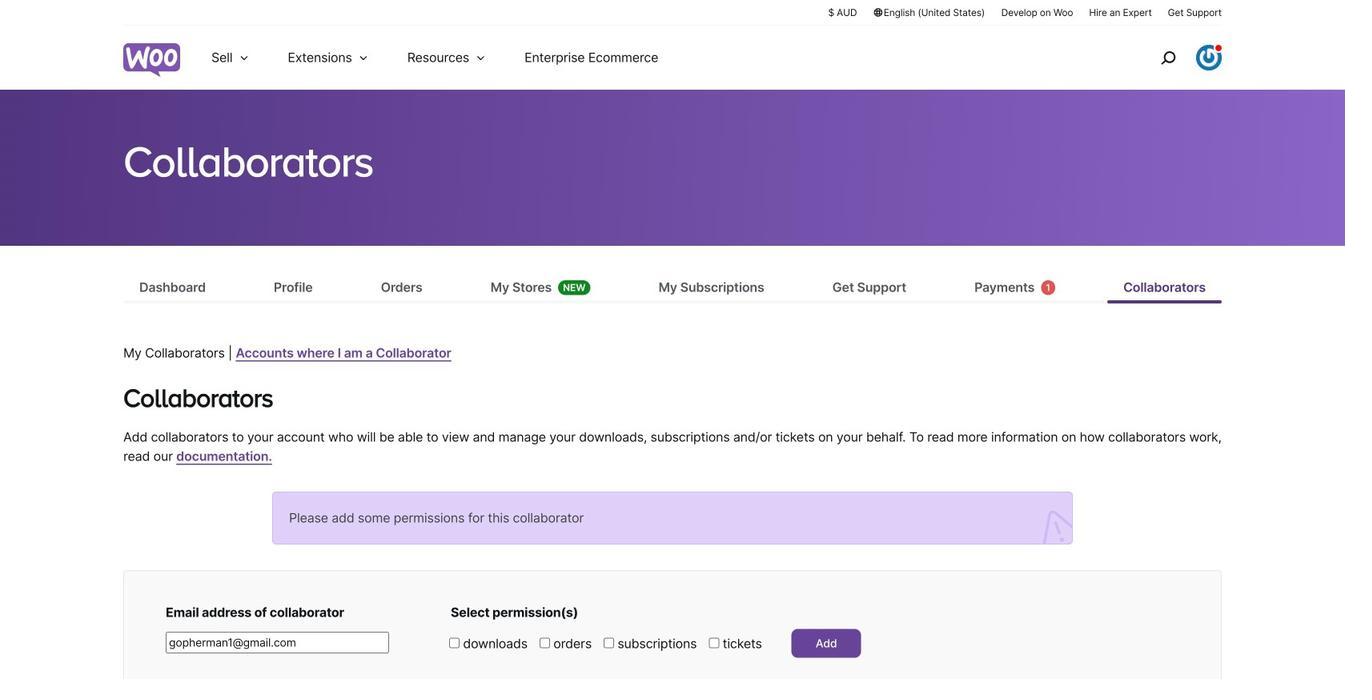 Task type: vqa. For each thing, say whether or not it's contained in the screenshot.
The Search image
yes



Task type: locate. For each thing, give the bounding box(es) containing it.
None checkbox
[[540, 638, 550, 648], [604, 638, 614, 648], [709, 638, 719, 648], [540, 638, 550, 648], [604, 638, 614, 648], [709, 638, 719, 648]]

service navigation menu element
[[1127, 32, 1222, 84]]

None checkbox
[[449, 638, 460, 648]]

search image
[[1156, 45, 1181, 70]]



Task type: describe. For each thing, give the bounding box(es) containing it.
open account menu image
[[1196, 45, 1222, 70]]



